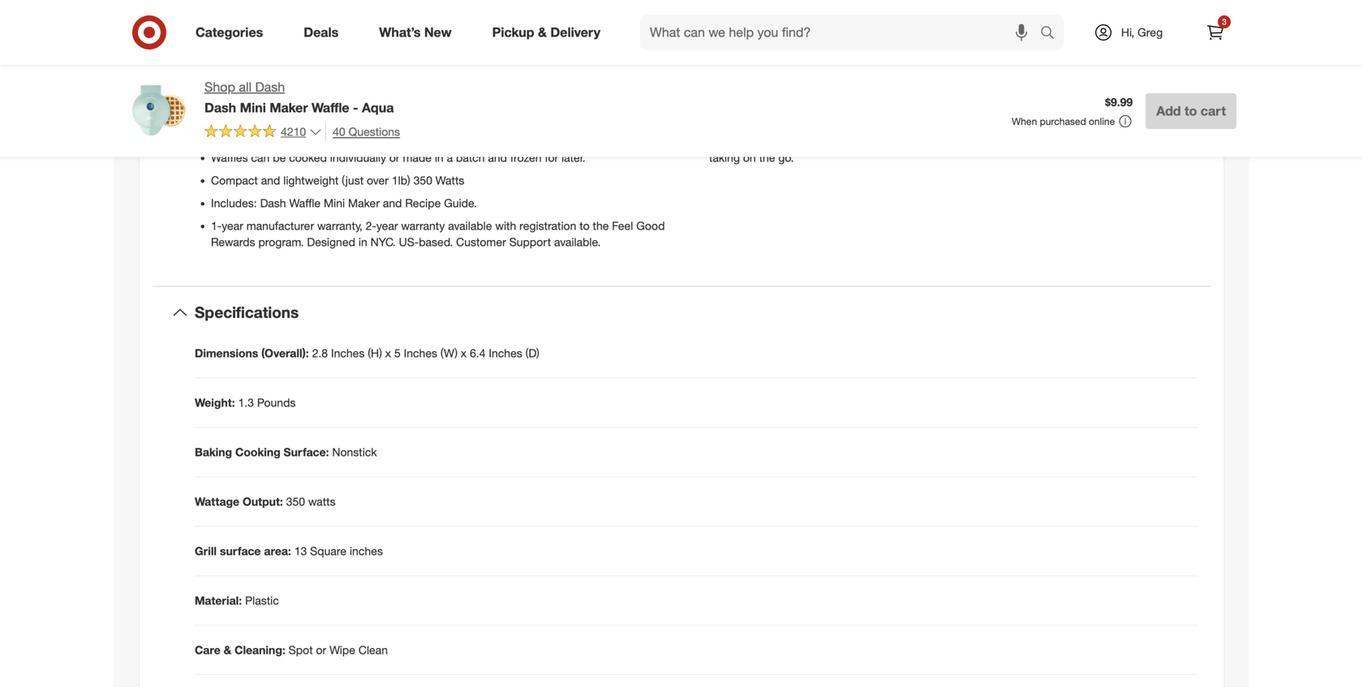 Task type: vqa. For each thing, say whether or not it's contained in the screenshot.
boxes with bullseyes
no



Task type: locate. For each thing, give the bounding box(es) containing it.
with up support
[[496, 219, 517, 233]]

the up quick
[[826, 102, 845, 116]]

appliance up hash
[[710, 69, 759, 84]]

mini,
[[796, 134, 819, 148]]

0 vertical spatial &
[[538, 24, 547, 40]]

one-
[[211, 128, 237, 142]]

snacks.
[[785, 102, 823, 116]]

dimensions
[[195, 346, 258, 360]]

results.
[[612, 82, 648, 97]]

1 horizontal spatial 350
[[414, 173, 433, 187]]

perfect down exciting
[[710, 118, 746, 132]]

1 horizontal spatial to
[[1185, 103, 1198, 119]]

that
[[947, 69, 967, 84], [998, 86, 1017, 100]]

and down "ideal"
[[780, 86, 799, 100]]

maker,
[[384, 60, 417, 74]]

0 horizontal spatial x
[[385, 346, 391, 360]]

for down dietary
[[556, 82, 569, 97]]

on down easily.
[[744, 151, 756, 165]]

0 vertical spatial non-
[[237, 82, 261, 97]]

1 horizontal spatial dual
[[1029, 118, 1052, 132]]

designed
[[307, 235, 356, 249]]

1 horizontal spatial a
[[819, 118, 825, 132]]

dual left all
[[211, 82, 234, 97]]

1 horizontal spatial making
[[1106, 102, 1143, 116]]

shop
[[205, 79, 235, 95]]

and down clean-
[[488, 151, 507, 165]]

taking
[[710, 151, 740, 165]]

0 horizontal spatial to
[[580, 219, 590, 233]]

that up up
[[998, 86, 1017, 100]]

0 vertical spatial stick
[[261, 82, 285, 97]]

0 horizontal spatial dual
[[211, 82, 234, 97]]

1 vertical spatial with
[[496, 219, 517, 233]]

size
[[870, 134, 890, 148]]

2 horizontal spatial inches
[[489, 346, 523, 360]]

weight:
[[195, 396, 235, 410]]

0 horizontal spatial &
[[224, 643, 232, 657]]

or
[[895, 118, 905, 132], [1158, 134, 1169, 148], [390, 151, 400, 165], [316, 643, 327, 657]]

1-
[[211, 219, 222, 233]]

4"
[[463, 60, 475, 74], [211, 105, 222, 119]]

4210
[[281, 124, 306, 139]]

on up small
[[975, 118, 988, 132]]

warranty
[[401, 219, 445, 233]]

compact
[[822, 134, 867, 148]]

0 horizontal spatial making
[[818, 69, 854, 84]]

waffles down the makes
[[909, 69, 944, 84]]

waffle left -
[[312, 100, 350, 116]]

0 horizontal spatial inches
[[331, 346, 365, 360]]

cleanly
[[517, 82, 552, 97]]

cooking down $9.99
[[1106, 118, 1146, 132]]

is right the 'size'
[[893, 134, 901, 148]]

1 vertical spatial dual
[[1029, 118, 1052, 132]]

appliance
[[710, 69, 759, 84], [945, 86, 995, 100], [749, 118, 799, 132]]

2 vertical spatial the
[[773, 134, 792, 148]]

0 horizontal spatial the
[[211, 60, 230, 74]]

0 vertical spatial go.
[[1011, 118, 1026, 132]]

4210 link
[[205, 122, 322, 142]]

1 horizontal spatial with
[[902, 86, 923, 100]]

online
[[1090, 115, 1116, 127]]

2 vertical spatial &
[[224, 643, 232, 657]]

0 horizontal spatial 4"
[[211, 105, 222, 119]]

x left 5
[[385, 346, 391, 360]]

it left the add
[[1146, 102, 1152, 116]]

ideal
[[774, 69, 798, 84]]

in right up
[[1019, 102, 1028, 116]]

1 vertical spatial to
[[580, 219, 590, 233]]

apartments,
[[991, 134, 1052, 148]]

aqua
[[362, 100, 394, 116]]

& right 'care'
[[224, 643, 232, 657]]

0 vertical spatial surfaces
[[331, 82, 375, 97]]

non- inside description cute & compact, the dash mini maker waffle makes snack-sized waffles an everyday treat. this appliance is ideal for making individual waffles that go beyond breakfast. make mini paninis, hash browns, and even biscuit pizzas with the appliance that turns ordinary ingredients into exciting waffle snacks. the dash mini maker waffle heats up in mere minutes, making it the perfect appliance for a quick snack, or for breakfast on the go. dual non-stick cooking surfaces clean easily. the mini, compact size is perfect for small apartments, dorm room cooking or taking on the go.
[[1055, 118, 1079, 132]]

1 vertical spatial non-
[[1055, 118, 1079, 132]]

go. up apartments,
[[1011, 118, 1026, 132]]

1 horizontal spatial the
[[773, 134, 792, 148]]

& inside description cute & compact, the dash mini maker waffle makes snack-sized waffles an everyday treat. this appliance is ideal for making individual waffles that go beyond breakfast. make mini paninis, hash browns, and even biscuit pizzas with the appliance that turns ordinary ingredients into exciting waffle snacks. the dash mini maker waffle heats up in mere minutes, making it the perfect appliance for a quick snack, or for breakfast on the go. dual non-stick cooking surfaces clean easily. the mini, compact size is perfect for small apartments, dorm room cooking or taking on the go.
[[737, 53, 744, 67]]

0 vertical spatial surface
[[269, 105, 307, 119]]

new
[[425, 24, 452, 40]]

image of dash mini maker waffle - aqua image
[[127, 78, 192, 143]]

0 vertical spatial a
[[819, 118, 825, 132]]

in
[[1019, 102, 1028, 116], [341, 105, 350, 119], [352, 128, 361, 142], [435, 151, 444, 165], [359, 235, 368, 249]]

this
[[1173, 53, 1194, 67]]

0 vertical spatial perfect
[[572, 82, 609, 97]]

heats left up
[[971, 102, 999, 116]]

dash down what can we help you find? suggestions appear below search field
[[817, 53, 843, 67]]

what's new
[[379, 24, 452, 40]]

quick
[[828, 118, 855, 132]]

or right 'spot'
[[316, 643, 327, 657]]

40
[[333, 125, 346, 139]]

making up biscuit
[[818, 69, 854, 84]]

heats
[[971, 102, 999, 116], [310, 105, 338, 119]]

0 vertical spatial appliance
[[710, 69, 759, 84]]

in down 2-
[[359, 235, 368, 249]]

a left quick
[[819, 118, 825, 132]]

0 vertical spatial it
[[1146, 102, 1152, 116]]

add to cart button
[[1147, 93, 1237, 129]]

beyond
[[986, 69, 1024, 84]]

perfect down "breakfast"
[[905, 134, 941, 148]]

surfaces inside description cute & compact, the dash mini maker waffle makes snack-sized waffles an everyday treat. this appliance is ideal for making individual waffles that go beyond breakfast. make mini paninis, hash browns, and even biscuit pizzas with the appliance that turns ordinary ingredients into exciting waffle snacks. the dash mini maker waffle heats up in mere minutes, making it the perfect appliance for a quick snack, or for breakfast on the go. dual non-stick cooking surfaces clean easily. the mini, compact size is perfect for small apartments, dorm room cooking or taking on the go.
[[1149, 118, 1193, 132]]

1 horizontal spatial stick
[[1079, 118, 1103, 132]]

0 horizontal spatial go.
[[779, 151, 794, 165]]

x left 6.4
[[461, 346, 467, 360]]

$9.99
[[1106, 95, 1134, 109]]

watts
[[436, 173, 465, 187]]

up.
[[510, 128, 525, 142]]

individual
[[858, 69, 906, 84]]

1 horizontal spatial surfaces
[[1149, 118, 1193, 132]]

waffle up 'heat'
[[349, 60, 380, 74]]

0 horizontal spatial non-
[[237, 82, 261, 97]]

surface up 4210
[[269, 105, 307, 119]]

waffles can be cooked individually or made in a batch and frozen for later.
[[211, 151, 586, 165]]

non- up dorm
[[1055, 118, 1079, 132]]

0 vertical spatial 350
[[414, 173, 433, 187]]

stick up room at the top right of the page
[[1079, 118, 1103, 132]]

cooking up 4" cooking surface heats in minutes.
[[288, 82, 328, 97]]

maker up 4210
[[270, 100, 308, 116]]

1 vertical spatial surfaces
[[1149, 118, 1193, 132]]

1 vertical spatial stick
[[1079, 118, 1103, 132]]

1 horizontal spatial heats
[[971, 102, 999, 116]]

that down the makes
[[947, 69, 967, 84]]

1 horizontal spatial it
[[1146, 102, 1152, 116]]

cooked
[[289, 151, 327, 165]]

1 horizontal spatial year
[[377, 219, 398, 233]]

is down compact,
[[762, 69, 770, 84]]

2 horizontal spatial the
[[826, 102, 845, 116]]

it right the plug
[[343, 128, 349, 142]]

material:
[[195, 594, 242, 608]]

cooking up step
[[225, 105, 266, 119]]

us-
[[399, 235, 419, 249]]

over
[[367, 173, 389, 187]]

with inside description cute & compact, the dash mini maker waffle makes snack-sized waffles an everyday treat. this appliance is ideal for making individual waffles that go beyond breakfast. make mini paninis, hash browns, and even biscuit pizzas with the appliance that turns ordinary ingredients into exciting waffle snacks. the dash mini maker waffle heats up in mere minutes, making it the perfect appliance for a quick snack, or for breakfast on the go. dual non-stick cooking surfaces clean easily. the mini, compact size is perfect for small apartments, dorm room cooking or taking on the go.
[[902, 86, 923, 100]]

1 horizontal spatial &
[[538, 24, 547, 40]]

(just
[[342, 173, 364, 187]]

0 horizontal spatial it
[[343, 128, 349, 142]]

1 vertical spatial it
[[343, 128, 349, 142]]

& right cute at the top
[[737, 53, 744, 67]]

1 horizontal spatial non-
[[1055, 118, 1079, 132]]

includes: dash waffle mini maker and recipe guide.
[[211, 196, 477, 210]]

4" right easy
[[463, 60, 475, 74]]

the down easily.
[[760, 151, 776, 165]]

1 vertical spatial a
[[447, 151, 453, 165]]

a left batch on the left of page
[[447, 151, 453, 165]]

clean-
[[478, 128, 510, 142]]

browns,
[[737, 86, 777, 100]]

warranty,
[[317, 219, 363, 233]]

customer
[[456, 235, 506, 249]]

non- down best-
[[237, 82, 261, 97]]

dual non-stick cooking surfaces heat evenly, and waffles lift cleanly for perfect results.
[[211, 82, 648, 97]]

appliance down go
[[945, 86, 995, 100]]

to up available.
[[580, 219, 590, 233]]

surface:
[[284, 445, 329, 459]]

& right 'pickup'
[[538, 24, 547, 40]]

350 right 1lb)
[[414, 173, 433, 187]]

or right snack,
[[895, 118, 905, 132]]

0 horizontal spatial with
[[496, 219, 517, 233]]

care
[[195, 643, 221, 657]]

with
[[902, 86, 923, 100], [496, 219, 517, 233]]

2 vertical spatial perfect
[[905, 134, 941, 148]]

1 horizontal spatial on
[[975, 118, 988, 132]]

inches left (h)
[[331, 346, 365, 360]]

and down minutes. on the left top
[[364, 128, 383, 142]]

dual inside description cute & compact, the dash mini maker waffle makes snack-sized waffles an everyday treat. this appliance is ideal for making individual waffles that go beyond breakfast. make mini paninis, hash browns, and even biscuit pizzas with the appliance that turns ordinary ingredients into exciting waffle snacks. the dash mini maker waffle heats up in mere minutes, making it the perfect appliance for a quick snack, or for breakfast on the go. dual non-stick cooking surfaces clean easily. the mini, compact size is perfect for small apartments, dorm room cooking or taking on the go.
[[1029, 118, 1052, 132]]

waffle
[[906, 53, 937, 67], [349, 60, 380, 74], [312, 100, 350, 116], [937, 102, 968, 116], [289, 196, 321, 210]]

0 horizontal spatial year
[[222, 219, 243, 233]]

dual
[[211, 82, 234, 97], [1029, 118, 1052, 132]]

dash up snack,
[[849, 102, 875, 116]]

surfaces down into
[[1149, 118, 1193, 132]]

year up nyc.
[[377, 219, 398, 233]]

0 vertical spatial that
[[947, 69, 967, 84]]

an
[[1079, 53, 1091, 67]]

for up mini,
[[802, 118, 816, 132]]

mini down compact and lightweight (just over 1lb) 350 watts
[[324, 196, 345, 210]]

2.8
[[312, 346, 328, 360]]

1 horizontal spatial x
[[461, 346, 467, 360]]

(overall):
[[262, 346, 309, 360]]

for up even
[[801, 69, 814, 84]]

0 vertical spatial with
[[902, 86, 923, 100]]

& for care & cleaning: spot or wipe clean
[[224, 643, 232, 657]]

dash down selling
[[255, 79, 285, 95]]

to right the add
[[1185, 103, 1198, 119]]

1 vertical spatial 4"
[[211, 105, 222, 119]]

1 vertical spatial go.
[[779, 151, 794, 165]]

compact
[[211, 173, 258, 187]]

1 horizontal spatial is
[[893, 134, 901, 148]]

1 horizontal spatial 4"
[[463, 60, 475, 74]]

the left mini,
[[773, 134, 792, 148]]

0 vertical spatial dual
[[211, 82, 234, 97]]

mini up individual
[[847, 53, 868, 67]]

it inside description cute & compact, the dash mini maker waffle makes snack-sized waffles an everyday treat. this appliance is ideal for making individual waffles that go beyond breakfast. make mini paninis, hash browns, and even biscuit pizzas with the appliance that turns ordinary ingredients into exciting waffle snacks. the dash mini maker waffle heats up in mere minutes, making it the perfect appliance for a quick snack, or for breakfast on the go. dual non-stick cooking surfaces clean easily. the mini, compact size is perfect for small apartments, dorm room cooking or taking on the go.
[[1146, 102, 1152, 116]]

with right pizzas at right
[[902, 86, 923, 100]]

highlights
[[195, 30, 257, 45]]

to inside 1-year manufacturer warranty, 2-year warranty available with registration to the feel good rewards program. designed in nyc. us-based. customer support available.
[[580, 219, 590, 233]]

0 vertical spatial making
[[818, 69, 854, 84]]

the up the shop
[[211, 60, 230, 74]]

inches left (d) on the bottom of page
[[489, 346, 523, 360]]

1 year from the left
[[222, 219, 243, 233]]

maker
[[871, 53, 903, 67], [270, 100, 308, 116], [902, 102, 934, 116], [348, 196, 380, 210]]

categories
[[196, 24, 263, 40]]

makes
[[940, 53, 974, 67]]

easy
[[451, 128, 475, 142]]

maker inside the shop all dash dash mini maker waffle - aqua
[[270, 100, 308, 116]]

mini down all
[[240, 100, 266, 116]]

1 vertical spatial that
[[998, 86, 1017, 100]]

2 vertical spatial appliance
[[749, 118, 799, 132]]

0 horizontal spatial surfaces
[[331, 82, 375, 97]]

(d)
[[526, 346, 540, 360]]

dual down the mere
[[1029, 118, 1052, 132]]

inches right 5
[[404, 346, 438, 360]]

350 left watts
[[286, 495, 305, 509]]

1 vertical spatial is
[[893, 134, 901, 148]]

& for pickup & delivery
[[538, 24, 547, 40]]

0 vertical spatial 4"
[[463, 60, 475, 74]]

output:
[[243, 495, 283, 509]]

surface right grill
[[220, 544, 261, 558]]

heat
[[378, 82, 400, 97]]

go. down snacks.
[[779, 151, 794, 165]]

0 vertical spatial to
[[1185, 103, 1198, 119]]

stick inside description cute & compact, the dash mini maker waffle makes snack-sized waffles an everyday treat. this appliance is ideal for making individual waffles that go beyond breakfast. make mini paninis, hash browns, and even biscuit pizzas with the appliance that turns ordinary ingredients into exciting waffle snacks. the dash mini maker waffle heats up in mere minutes, making it the perfect appliance for a quick snack, or for breakfast on the go. dual non-stick cooking surfaces clean easily. the mini, compact size is perfect for small apartments, dorm room cooking or taking on the go.
[[1079, 118, 1103, 132]]

1lb)
[[392, 173, 411, 187]]

0 horizontal spatial is
[[762, 69, 770, 84]]

1 vertical spatial surface
[[220, 544, 261, 558]]

1 horizontal spatial perfect
[[710, 118, 746, 132]]

0 horizontal spatial 350
[[286, 495, 305, 509]]

surfaces up -
[[331, 82, 375, 97]]

the down up
[[991, 118, 1008, 132]]

questions
[[349, 125, 400, 139]]

3 inches from the left
[[489, 346, 523, 360]]

with inside 1-year manufacturer warranty, 2-year warranty available with registration to the feel good rewards program. designed in nyc. us-based. customer support available.
[[496, 219, 517, 233]]

waffles
[[1040, 53, 1076, 67], [478, 60, 513, 74], [909, 69, 944, 84], [463, 82, 498, 97]]

1 vertical spatial making
[[1106, 102, 1143, 116]]

in inside description cute & compact, the dash mini maker waffle makes snack-sized waffles an everyday treat. this appliance is ideal for making individual waffles that go beyond breakfast. make mini paninis, hash browns, and even biscuit pizzas with the appliance that turns ordinary ingredients into exciting waffle snacks. the dash mini maker waffle heats up in mere minutes, making it the perfect appliance for a quick snack, or for breakfast on the go. dual non-stick cooking surfaces clean easily. the mini, compact size is perfect for small apartments, dorm room cooking or taking on the go.
[[1019, 102, 1028, 116]]

nyc.
[[371, 235, 396, 249]]

baking
[[195, 445, 232, 459]]

appliance down waffle
[[749, 118, 799, 132]]

0 horizontal spatial on
[[744, 151, 756, 165]]

deals link
[[290, 15, 359, 50]]

deals
[[304, 24, 339, 40]]

the down into
[[1155, 102, 1171, 116]]

1 vertical spatial 350
[[286, 495, 305, 509]]

2 horizontal spatial &
[[737, 53, 744, 67]]

the
[[211, 60, 230, 74], [826, 102, 845, 116], [773, 134, 792, 148]]

0 horizontal spatial perfect
[[572, 82, 609, 97]]

heats up the plug
[[310, 105, 338, 119]]

dorm
[[1055, 134, 1082, 148]]

1 vertical spatial &
[[737, 53, 744, 67]]

4" up one-
[[211, 105, 222, 119]]

1 horizontal spatial inches
[[404, 346, 438, 360]]

1 vertical spatial the
[[826, 102, 845, 116]]

program.
[[259, 235, 304, 249]]

based.
[[419, 235, 453, 249]]

(w)
[[441, 346, 458, 360]]

perfect down needs.
[[572, 82, 609, 97]]

the left feel
[[593, 219, 609, 233]]



Task type: describe. For each thing, give the bounding box(es) containing it.
to inside button
[[1185, 103, 1198, 119]]

recipe
[[405, 196, 441, 210]]

when
[[1013, 115, 1038, 127]]

for left the any
[[516, 60, 530, 74]]

specifications button
[[153, 287, 1211, 339]]

in left -
[[341, 105, 350, 119]]

delivery
[[551, 24, 601, 40]]

1 vertical spatial on
[[744, 151, 756, 165]]

2 x from the left
[[461, 346, 467, 360]]

just
[[296, 128, 314, 142]]

cooking right room at the top right of the page
[[1115, 134, 1155, 148]]

40 questions
[[333, 125, 400, 139]]

0 horizontal spatial surface
[[220, 544, 261, 558]]

1 horizontal spatial that
[[998, 86, 1017, 100]]

be
[[273, 151, 286, 165]]

heats inside description cute & compact, the dash mini maker waffle makes snack-sized waffles an everyday treat. this appliance is ideal for making individual waffles that go beyond breakfast. make mini paninis, hash browns, and even biscuit pizzas with the appliance that turns ordinary ingredients into exciting waffle snacks. the dash mini maker waffle heats up in mere minutes, making it the perfect appliance for a quick snack, or for breakfast on the go. dual non-stick cooking surfaces clean easily. the mini, compact size is perfect for small apartments, dorm room cooking or taking on the go.
[[971, 102, 999, 116]]

waffles up lift
[[478, 60, 513, 74]]

clean
[[710, 134, 737, 148]]

in inside 1-year manufacturer warranty, 2-year warranty available with registration to the feel good rewards program. designed in nyc. us-based. customer support available.
[[359, 235, 368, 249]]

1 inches from the left
[[331, 346, 365, 360]]

in right made
[[435, 151, 444, 165]]

3 link
[[1198, 15, 1234, 50]]

maker up "breakfast"
[[902, 102, 934, 116]]

and down be
[[261, 173, 280, 187]]

3
[[1223, 17, 1227, 27]]

room
[[1085, 134, 1112, 148]]

evenly,
[[403, 82, 437, 97]]

pickup & delivery
[[493, 24, 601, 40]]

registration
[[520, 219, 577, 233]]

1 x from the left
[[385, 346, 391, 360]]

snack-
[[977, 53, 1011, 67]]

the inside 1-year manufacturer warranty, 2-year warranty available with registration to the feel good rewards program. designed in nyc. us-based. customer support available.
[[593, 219, 609, 233]]

or down the add
[[1158, 134, 1169, 148]]

2 horizontal spatial perfect
[[905, 134, 941, 148]]

go
[[970, 69, 983, 84]]

one-step setup, just plug it in and you're done. easy clean-up.
[[211, 128, 525, 142]]

wattage output: 350 watts
[[195, 495, 336, 509]]

you're
[[386, 128, 416, 142]]

waffles left lift
[[463, 82, 498, 97]]

needs.
[[592, 60, 626, 74]]

good
[[637, 219, 665, 233]]

dash up the shop all dash dash mini maker waffle - aqua
[[296, 60, 322, 74]]

lightweight
[[284, 173, 339, 187]]

cleaning:
[[235, 643, 286, 657]]

0 vertical spatial is
[[762, 69, 770, 84]]

maker up individual
[[871, 53, 903, 67]]

support
[[510, 235, 551, 249]]

nonstick
[[332, 445, 377, 459]]

add
[[1157, 103, 1182, 119]]

guide.
[[444, 196, 477, 210]]

available.
[[555, 235, 601, 249]]

pounds
[[257, 396, 296, 410]]

1 vertical spatial perfect
[[710, 118, 746, 132]]

turns
[[1021, 86, 1046, 100]]

2 year from the left
[[377, 219, 398, 233]]

1 horizontal spatial surface
[[269, 105, 307, 119]]

minutes.
[[353, 105, 396, 119]]

1-year manufacturer warranty, 2-year warranty available with registration to the feel good rewards program. designed in nyc. us-based. customer support available.
[[211, 219, 665, 249]]

0 vertical spatial the
[[211, 60, 230, 74]]

ordinary
[[1050, 86, 1091, 100]]

for down "breakfast"
[[944, 134, 958, 148]]

even
[[803, 86, 827, 100]]

batch
[[456, 151, 485, 165]]

maker up 2-
[[348, 196, 380, 210]]

mini
[[1112, 69, 1133, 84]]

exciting
[[710, 102, 749, 116]]

0 horizontal spatial stick
[[261, 82, 285, 97]]

2 inches from the left
[[404, 346, 438, 360]]

can
[[251, 151, 270, 165]]

best-
[[233, 60, 260, 74]]

What can we help you find? suggestions appear below search field
[[641, 15, 1045, 50]]

waffle
[[752, 102, 782, 116]]

and down 1lb)
[[383, 196, 402, 210]]

waffle up "breakfast"
[[937, 102, 968, 116]]

when purchased online
[[1013, 115, 1116, 127]]

1 vertical spatial appliance
[[945, 86, 995, 100]]

mini inside the shop all dash dash mini maker waffle - aqua
[[240, 100, 266, 116]]

0 horizontal spatial that
[[947, 69, 967, 84]]

waffle down lightweight
[[289, 196, 321, 210]]

and down easy
[[441, 82, 460, 97]]

for left later.
[[545, 151, 559, 165]]

-
[[353, 100, 358, 116]]

later.
[[562, 151, 586, 165]]

weight: 1.3 pounds
[[195, 396, 296, 410]]

5
[[395, 346, 401, 360]]

area:
[[264, 544, 291, 558]]

what's new link
[[366, 15, 472, 50]]

frozen
[[511, 151, 542, 165]]

grill
[[195, 544, 217, 558]]

the best-selling dash mini waffle maker, for easy 4" waffles for any dietary needs.
[[211, 60, 626, 74]]

in right '40'
[[352, 128, 361, 142]]

description cute & compact, the dash mini maker waffle makes snack-sized waffles an everyday treat. this appliance is ideal for making individual waffles that go beyond breakfast. make mini paninis, hash browns, and even biscuit pizzas with the appliance that turns ordinary ingredients into exciting waffle snacks. the dash mini maker waffle heats up in mere minutes, making it the perfect appliance for a quick snack, or for breakfast on the go. dual non-stick cooking surfaces clean easily. the mini, compact size is perfect for small apartments, dorm room cooking or taking on the go.
[[710, 30, 1194, 165]]

dash down the shop
[[205, 100, 236, 116]]

specifications
[[195, 303, 299, 322]]

available
[[448, 219, 492, 233]]

and inside description cute & compact, the dash mini maker waffle makes snack-sized waffles an everyday treat. this appliance is ideal for making individual waffles that go beyond breakfast. make mini paninis, hash browns, and even biscuit pizzas with the appliance that turns ordinary ingredients into exciting waffle snacks. the dash mini maker waffle heats up in mere minutes, making it the perfect appliance for a quick snack, or for breakfast on the go. dual non-stick cooking surfaces clean easily. the mini, compact size is perfect for small apartments, dorm room cooking or taking on the go.
[[780, 86, 799, 100]]

mini down pizzas at right
[[878, 102, 899, 116]]

for left easy
[[420, 60, 434, 74]]

0 horizontal spatial a
[[447, 151, 453, 165]]

hi,
[[1122, 25, 1135, 39]]

lift
[[501, 82, 514, 97]]

dash up manufacturer
[[260, 196, 286, 210]]

1 horizontal spatial go.
[[1011, 118, 1026, 132]]

material: plastic
[[195, 594, 279, 608]]

0 vertical spatial on
[[975, 118, 988, 132]]

includes:
[[211, 196, 257, 210]]

everyday
[[1094, 53, 1140, 67]]

grill surface area: 13 square inches
[[195, 544, 383, 558]]

for left "breakfast"
[[908, 118, 922, 132]]

made
[[403, 151, 432, 165]]

setup,
[[262, 128, 293, 142]]

shop all dash dash mini maker waffle - aqua
[[205, 79, 394, 116]]

clean
[[359, 643, 388, 657]]

0 horizontal spatial heats
[[310, 105, 338, 119]]

waffle left the makes
[[906, 53, 937, 67]]

cart
[[1201, 103, 1227, 119]]

the up even
[[798, 53, 814, 67]]

waffle inside the shop all dash dash mini maker waffle - aqua
[[312, 100, 350, 116]]

purchased
[[1041, 115, 1087, 127]]

mini down 'deals' 'link'
[[325, 60, 346, 74]]

6.4
[[470, 346, 486, 360]]

the up "breakfast"
[[926, 86, 942, 100]]

treat.
[[1144, 53, 1170, 67]]

paninis,
[[1136, 69, 1175, 84]]

waffles up breakfast.
[[1040, 53, 1076, 67]]

baking cooking surface: nonstick
[[195, 445, 377, 459]]

small
[[961, 134, 988, 148]]

or left made
[[390, 151, 400, 165]]

square
[[310, 544, 347, 558]]

dietary
[[554, 60, 589, 74]]

a inside description cute & compact, the dash mini maker waffle makes snack-sized waffles an everyday treat. this appliance is ideal for making individual waffles that go beyond breakfast. make mini paninis, hash browns, and even biscuit pizzas with the appliance that turns ordinary ingredients into exciting waffle snacks. the dash mini maker waffle heats up in mere minutes, making it the perfect appliance for a quick snack, or for breakfast on the go. dual non-stick cooking surfaces clean easily. the mini, compact size is perfect for small apartments, dorm room cooking or taking on the go.
[[819, 118, 825, 132]]

sized
[[1011, 53, 1037, 67]]



